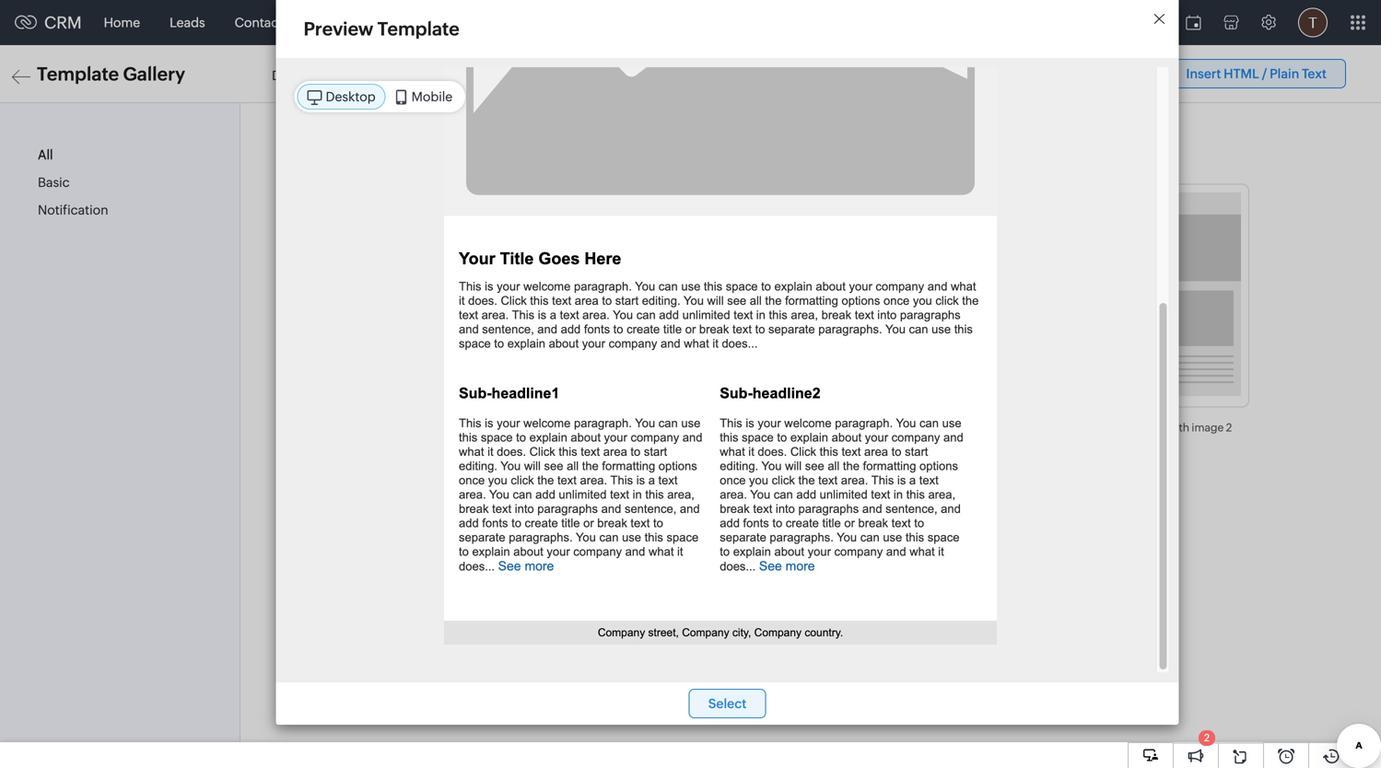 Task type: describe. For each thing, give the bounding box(es) containing it.
insert
[[1186, 66, 1221, 81]]

not loaded image for two column
[[692, 192, 840, 397]]

0 horizontal spatial template
[[37, 64, 119, 85]]

two for two column with image 2
[[1103, 422, 1124, 434]]

insert html / plain text
[[1186, 66, 1327, 81]]

mobile
[[412, 89, 453, 104]]

column for two column with image 1
[[926, 422, 965, 434]]

search element
[[1137, 0, 1175, 45]]

insert html / plain text link
[[1167, 59, 1346, 88]]

profile element
[[1287, 0, 1339, 45]]

leads link
[[155, 0, 220, 45]]

three
[[329, 712, 358, 724]]

0 horizontal spatial 2
[[1204, 733, 1210, 744]]

image for 2
[[1192, 422, 1224, 434]]

template gallery
[[37, 64, 185, 85]]

html
[[1224, 66, 1259, 81]]

contacts link
[[220, 0, 304, 45]]

accounts
[[319, 15, 376, 30]]

1 horizontal spatial template
[[377, 18, 460, 40]]

accounts link
[[304, 0, 391, 45]]

with for 2
[[1167, 422, 1190, 434]]

search image
[[1148, 15, 1164, 30]]

two column
[[735, 422, 797, 434]]

two column with image 1
[[903, 422, 1031, 434]]

calendar image
[[1186, 15, 1202, 30]]

two column with image 2
[[1103, 422, 1233, 434]]

image for 1
[[992, 422, 1024, 434]]

column for one column
[[557, 422, 597, 434]]

all
[[38, 147, 53, 162]]

with for 1
[[967, 422, 990, 434]]

three column
[[329, 712, 399, 724]]

crm link
[[15, 13, 82, 32]]

deals link
[[391, 0, 453, 45]]

column for two column with image 2
[[1126, 422, 1165, 434]]

column for three column
[[360, 712, 399, 724]]

0 vertical spatial deals
[[406, 15, 439, 30]]

desktop
[[326, 89, 376, 104]]



Task type: vqa. For each thing, say whether or not it's contained in the screenshot.
Projects "LINK"
no



Task type: locate. For each thing, give the bounding box(es) containing it.
1 vertical spatial deals
[[272, 68, 305, 83]]

2 two from the left
[[903, 422, 924, 434]]

leads
[[170, 15, 205, 30]]

not loaded image
[[491, 192, 639, 397], [692, 192, 840, 397], [893, 192, 1040, 397], [1094, 192, 1241, 397], [290, 482, 438, 687]]

preview
[[304, 18, 373, 40]]

text
[[1302, 66, 1327, 81]]

contacts
[[235, 15, 289, 30]]

deals right accounts link
[[406, 15, 439, 30]]

gallery
[[123, 64, 185, 85]]

deals
[[406, 15, 439, 30], [272, 68, 305, 83]]

not loaded image for two column with image 1
[[893, 192, 1040, 397]]

deals down contacts
[[272, 68, 305, 83]]

not loaded image for two column with image 2
[[1094, 192, 1241, 397]]

one
[[533, 422, 555, 434]]

not loaded image for three column
[[290, 482, 438, 687]]

1
[[1026, 422, 1031, 434]]

template up mobile
[[377, 18, 460, 40]]

1 vertical spatial template
[[37, 64, 119, 85]]

0 vertical spatial 2
[[1226, 422, 1233, 434]]

1 horizontal spatial image
[[1192, 422, 1224, 434]]

0 horizontal spatial two
[[735, 422, 756, 434]]

2 horizontal spatial two
[[1103, 422, 1124, 434]]

image
[[992, 422, 1024, 434], [1192, 422, 1224, 434]]

1 image from the left
[[992, 422, 1024, 434]]

with
[[967, 422, 990, 434], [1167, 422, 1190, 434]]

1 horizontal spatial 2
[[1226, 422, 1233, 434]]

1 vertical spatial 2
[[1204, 733, 1210, 744]]

None button
[[689, 689, 766, 719]]

home
[[104, 15, 140, 30]]

template down crm
[[37, 64, 119, 85]]

1 horizontal spatial with
[[1167, 422, 1190, 434]]

1 two from the left
[[735, 422, 756, 434]]

two for two column with image 1
[[903, 422, 924, 434]]

2
[[1226, 422, 1233, 434], [1204, 733, 1210, 744]]

1 horizontal spatial two
[[903, 422, 924, 434]]

/
[[1262, 66, 1268, 81]]

crm
[[44, 13, 82, 32]]

profile image
[[1298, 8, 1328, 37]]

1 with from the left
[[967, 422, 990, 434]]

not loaded image for one column
[[491, 192, 639, 397]]

column for two column
[[758, 422, 797, 434]]

basic
[[38, 175, 70, 190]]

0 horizontal spatial deals
[[272, 68, 305, 83]]

home link
[[89, 0, 155, 45]]

notification
[[38, 203, 108, 217]]

0 horizontal spatial with
[[967, 422, 990, 434]]

0 horizontal spatial image
[[992, 422, 1024, 434]]

two for two column
[[735, 422, 756, 434]]

preview template
[[304, 18, 460, 40]]

2 with from the left
[[1167, 422, 1190, 434]]

2 image from the left
[[1192, 422, 1224, 434]]

plain
[[1270, 66, 1300, 81]]

two
[[735, 422, 756, 434], [903, 422, 924, 434], [1103, 422, 1124, 434]]

column
[[557, 422, 597, 434], [758, 422, 797, 434], [926, 422, 965, 434], [1126, 422, 1165, 434], [360, 712, 399, 724]]

template
[[377, 18, 460, 40], [37, 64, 119, 85]]

3 two from the left
[[1103, 422, 1124, 434]]

1 horizontal spatial deals
[[406, 15, 439, 30]]

0 vertical spatial template
[[377, 18, 460, 40]]

one column
[[533, 422, 597, 434]]



